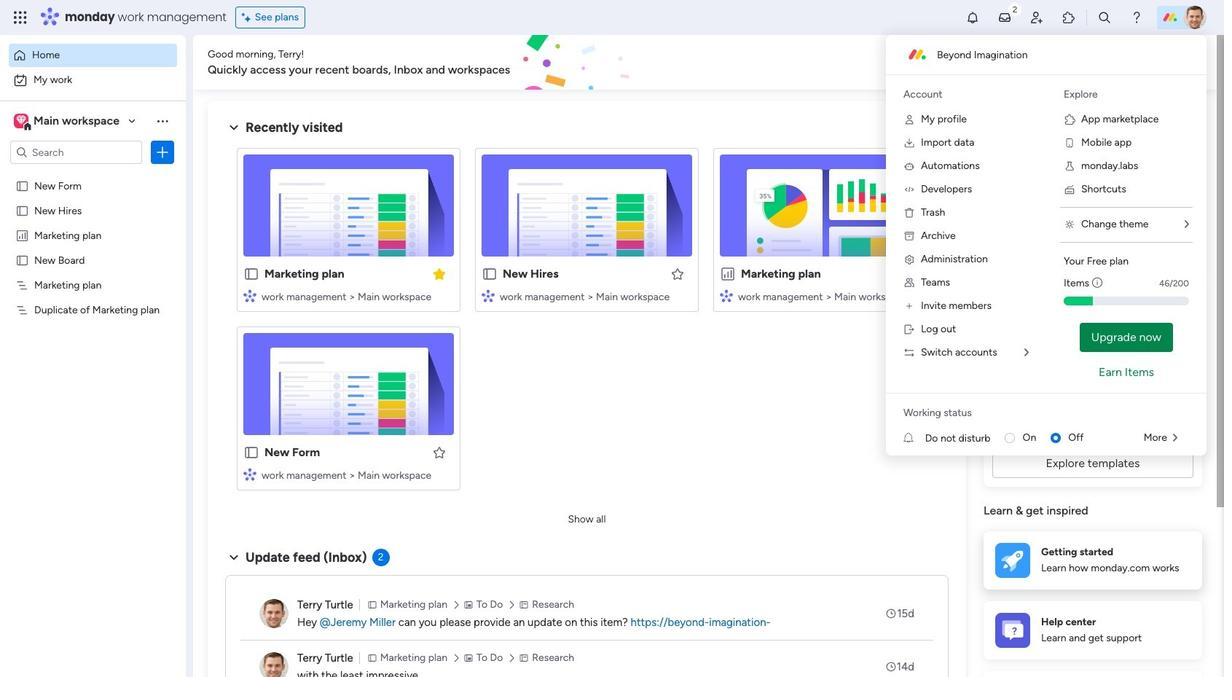 Task type: describe. For each thing, give the bounding box(es) containing it.
getting started element
[[984, 531, 1203, 590]]

1 horizontal spatial add to favorites image
[[671, 266, 685, 281]]

see plans image
[[242, 9, 255, 26]]

workspace options image
[[155, 114, 170, 128]]

2 vertical spatial option
[[0, 172, 186, 175]]

search everything image
[[1098, 10, 1112, 25]]

close recently visited image
[[225, 119, 243, 136]]

terry turtle image
[[259, 599, 289, 628]]

remove from favorites image
[[432, 266, 447, 281]]

templates image image
[[997, 293, 1190, 394]]

help image
[[1130, 10, 1144, 25]]

Search in workspace field
[[31, 144, 122, 161]]

public dashboard image
[[720, 266, 736, 282]]

invite members image
[[1030, 10, 1044, 25]]

teams image
[[904, 277, 915, 289]]

options image
[[155, 145, 170, 160]]

workspace image
[[16, 113, 26, 129]]

trash image
[[904, 207, 915, 219]]

0 horizontal spatial terry turtle image
[[259, 652, 289, 677]]

v2 user feedback image
[[996, 54, 1007, 71]]

quick search results list box
[[225, 136, 949, 508]]

my profile image
[[904, 114, 915, 125]]

public dashboard image
[[15, 228, 29, 242]]

administration image
[[904, 254, 915, 265]]

monday.labs image
[[1064, 160, 1076, 172]]

select product image
[[13, 10, 28, 25]]

invite members image
[[904, 300, 915, 312]]



Task type: vqa. For each thing, say whether or not it's contained in the screenshot.
Owner field
no



Task type: locate. For each thing, give the bounding box(es) containing it.
change theme image
[[1064, 219, 1076, 230]]

developers image
[[904, 184, 915, 195]]

v2 info image
[[1093, 276, 1103, 291]]

1 vertical spatial add to favorites image
[[432, 445, 447, 460]]

list arrow image
[[1185, 219, 1190, 230]]

add to favorites image
[[671, 266, 685, 281], [432, 445, 447, 460]]

update feed image
[[998, 10, 1012, 25]]

0 vertical spatial option
[[9, 44, 177, 67]]

1 vertical spatial option
[[9, 69, 177, 92]]

option
[[9, 44, 177, 67], [9, 69, 177, 92], [0, 172, 186, 175]]

2 element
[[372, 549, 390, 566]]

terry turtle image down terry turtle image
[[259, 652, 289, 677]]

notifications image
[[966, 10, 980, 25]]

2 image
[[1009, 1, 1022, 17]]

workspace image
[[14, 113, 28, 129]]

monday marketplace image
[[1062, 10, 1077, 25]]

automations image
[[904, 160, 915, 172]]

public board image
[[15, 179, 29, 192], [15, 203, 29, 217], [15, 253, 29, 267], [243, 266, 259, 282], [482, 266, 498, 282], [243, 445, 259, 461]]

terry turtle image right help icon
[[1184, 6, 1207, 29]]

shortcuts image
[[1064, 184, 1076, 195]]

1 horizontal spatial terry turtle image
[[1184, 6, 1207, 29]]

import data image
[[904, 137, 915, 149]]

close update feed (inbox) image
[[225, 549, 243, 566]]

help center element
[[984, 601, 1203, 659]]

log out image
[[904, 324, 915, 335]]

terry turtle image
[[1184, 6, 1207, 29], [259, 652, 289, 677]]

add to favorites image
[[909, 266, 923, 281]]

mobile app image
[[1064, 137, 1076, 149]]

0 vertical spatial add to favorites image
[[671, 266, 685, 281]]

1 vertical spatial terry turtle image
[[259, 652, 289, 677]]

v2 surfce notifications image
[[904, 430, 925, 446]]

0 horizontal spatial add to favorites image
[[432, 445, 447, 460]]

list box
[[0, 170, 186, 519]]

archive image
[[904, 230, 915, 242]]

workspace selection element
[[14, 112, 122, 131]]

0 vertical spatial terry turtle image
[[1184, 6, 1207, 29]]



